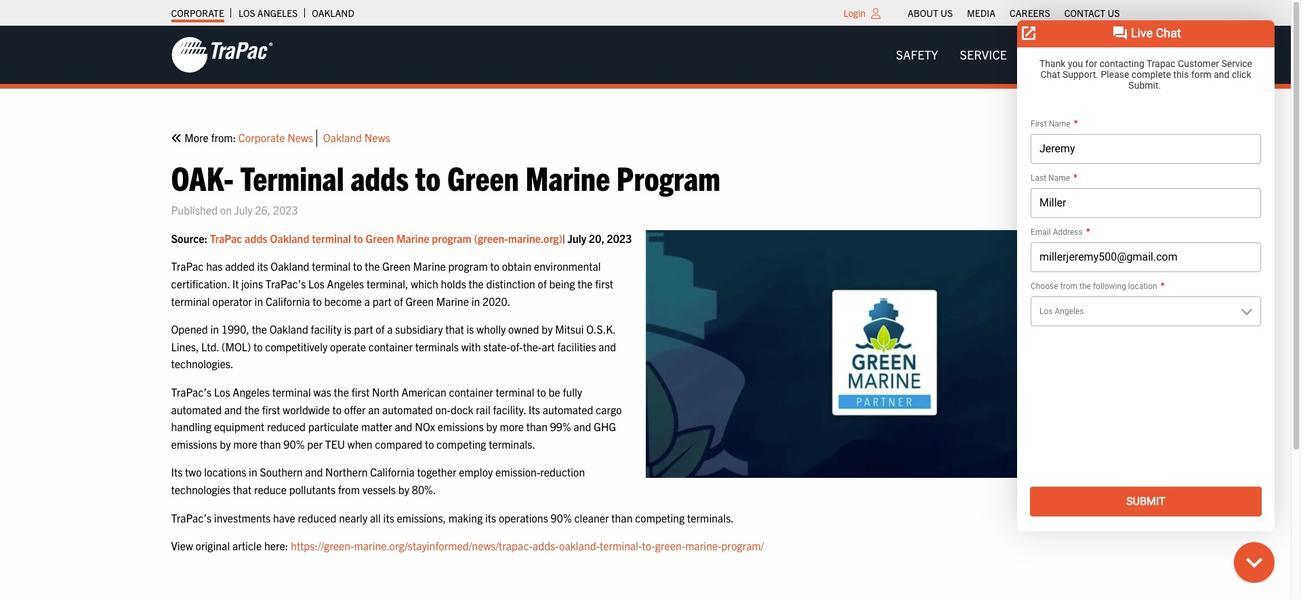 Task type: locate. For each thing, give the bounding box(es) containing it.
1 horizontal spatial adds
[[351, 156, 409, 198]]

oakland down 26,
[[270, 232, 309, 245]]

operator
[[212, 295, 252, 308]]

corporate up corporate image
[[171, 7, 224, 19]]

all
[[370, 511, 381, 525]]

1 vertical spatial adds
[[245, 232, 268, 245]]

program up holds
[[448, 260, 488, 273]]

july right on
[[234, 203, 253, 217]]

2 news from the left
[[364, 131, 390, 144]]

1 vertical spatial trapac
[[171, 260, 204, 273]]

reduced inside trapac's los angeles terminal was the first north american container terminal to be fully automated and the first worldwide to offer an automated on-dock rail facility. its automated cargo handling equipment reduced particulate matter and nox emissions by more than 99% and ghg emissions by more than 90% per teu when compared to competing terminals.
[[267, 420, 306, 434]]

oakland up competitively
[[270, 323, 308, 336]]

to down nox
[[425, 438, 434, 451]]

its right all
[[383, 511, 394, 525]]

terminals. up emission-
[[489, 438, 535, 451]]

0 horizontal spatial is
[[344, 323, 352, 336]]

is
[[344, 323, 352, 336], [467, 323, 474, 336]]

0 vertical spatial container
[[368, 340, 413, 354]]

in
[[255, 295, 263, 308], [471, 295, 480, 308], [210, 323, 219, 336], [249, 466, 257, 479]]

0 horizontal spatial a
[[364, 295, 370, 308]]

that down locations
[[233, 483, 252, 497]]

1990,
[[221, 323, 249, 336]]

of down terminal,
[[394, 295, 403, 308]]

1 horizontal spatial automated
[[382, 403, 433, 416]]

emission-
[[495, 466, 540, 479]]

its right facility.
[[529, 403, 540, 416]]

container
[[368, 340, 413, 354], [449, 386, 493, 399]]

it
[[232, 277, 239, 291]]

1 vertical spatial container
[[449, 386, 493, 399]]

1 vertical spatial program
[[448, 260, 488, 273]]

to left become
[[313, 295, 322, 308]]

automated down american
[[382, 403, 433, 416]]

2 horizontal spatial than
[[612, 511, 633, 525]]

to left be
[[537, 386, 546, 399]]

than up southern on the left bottom
[[260, 438, 281, 451]]

competing up green-
[[635, 511, 685, 525]]

first left worldwide
[[262, 403, 280, 416]]

0 horizontal spatial automated
[[171, 403, 222, 416]]

menu bar up service
[[901, 3, 1127, 22]]

more
[[500, 420, 524, 434], [233, 438, 257, 451]]

los down technologies.
[[214, 386, 230, 399]]

3 automated from the left
[[543, 403, 593, 416]]

to right (mol)
[[253, 340, 263, 354]]

1 vertical spatial part
[[354, 323, 373, 336]]

adds
[[351, 156, 409, 198], [245, 232, 268, 245]]

that up with
[[445, 323, 464, 336]]

2 us from the left
[[1108, 7, 1120, 19]]

0 vertical spatial competing
[[437, 438, 486, 451]]

become
[[324, 295, 362, 308]]

0 vertical spatial trapac's
[[266, 277, 306, 291]]

part
[[373, 295, 392, 308], [354, 323, 373, 336]]

container inside trapac's los angeles terminal was the first north american container terminal to be fully automated and the first worldwide to offer an automated on-dock rail facility. its automated cargo handling equipment reduced particulate matter and nox emissions by more than 99% and ghg emissions by more than 90% per teu when compared to competing terminals.
[[449, 386, 493, 399]]

menu bar down careers link
[[885, 41, 1131, 69]]

than left 99%
[[526, 420, 548, 434]]

service link
[[949, 41, 1018, 69]]

investments
[[214, 511, 271, 525]]

is up with
[[467, 323, 474, 336]]

its inside the trapac has added its oakland terminal to the green marine program to obtain environmental certification. it joins trapac's los angeles terminal, which holds the distinction of being the first terminal operator in california to become a part of green marine in 2020.
[[257, 260, 268, 273]]

0 horizontal spatial trapac
[[171, 260, 204, 273]]

1 news from the left
[[287, 131, 313, 144]]

california inside its two locations in southern and northern california together employ emission-reduction technologies that reduce pollutants from vessels by 80%.
[[370, 466, 415, 479]]

1 horizontal spatial 90%
[[551, 511, 572, 525]]

90% inside trapac's los angeles terminal was the first north american container terminal to be fully automated and the first worldwide to offer an automated on-dock rail facility. its automated cargo handling equipment reduced particulate matter and nox emissions by more than 99% and ghg emissions by more than 90% per teu when compared to competing terminals.
[[284, 438, 305, 451]]

adds for terminal
[[351, 156, 409, 198]]

of
[[538, 277, 547, 291], [394, 295, 403, 308], [376, 323, 385, 336]]

1 vertical spatial corporate
[[238, 131, 285, 144]]

oakland inside "link"
[[323, 131, 362, 144]]

1 horizontal spatial 2023
[[607, 232, 632, 245]]

a inside opened in 1990, the oakland facility is part of a subsidiary that is wholly owned by mitsui o.s.k. lines, ltd. (mol) to competitively operate container terminals with state-of-the-art facilities and technologies.
[[387, 323, 393, 336]]

a left subsidiary
[[387, 323, 393, 336]]

2 is from the left
[[467, 323, 474, 336]]

0 horizontal spatial emissions
[[171, 438, 217, 451]]

1 vertical spatial more
[[233, 438, 257, 451]]

first
[[595, 277, 613, 291], [351, 386, 370, 399], [262, 403, 280, 416]]

0 vertical spatial july
[[234, 203, 253, 217]]

0 vertical spatial california
[[266, 295, 310, 308]]

0 vertical spatial a
[[364, 295, 370, 308]]

1 horizontal spatial los
[[238, 7, 255, 19]]

oak-
[[171, 156, 234, 198]]

to up become
[[353, 260, 362, 273]]

corporate right from: at the left of the page
[[238, 131, 285, 144]]

2023 right 20,
[[607, 232, 632, 245]]

90% left per
[[284, 438, 305, 451]]

oakland
[[312, 7, 354, 19], [323, 131, 362, 144], [270, 232, 309, 245], [271, 260, 309, 273], [270, 323, 308, 336]]

login link
[[844, 7, 866, 19]]

contact us link
[[1065, 3, 1120, 22]]

from:
[[211, 131, 236, 144]]

26,
[[255, 203, 271, 217]]

oakland right los angeles link
[[312, 7, 354, 19]]

oak- terminal adds to green marine program article
[[171, 129, 1120, 556]]

of left being
[[538, 277, 547, 291]]

trapac's down technologies.
[[171, 386, 212, 399]]

its right making
[[485, 511, 496, 525]]

and up pollutants
[[305, 466, 323, 479]]

0 vertical spatial adds
[[351, 156, 409, 198]]

us right 'contact'
[[1108, 7, 1120, 19]]

1 vertical spatial july
[[568, 232, 587, 245]]

pollutants
[[289, 483, 336, 497]]

angeles left oakland link
[[257, 7, 298, 19]]

1 vertical spatial that
[[233, 483, 252, 497]]

more down facility.
[[500, 420, 524, 434]]

1 horizontal spatial us
[[1108, 7, 1120, 19]]

0 horizontal spatial news
[[287, 131, 313, 144]]

adds down oakland news "link"
[[351, 156, 409, 198]]

and up compared
[[395, 420, 412, 434]]

0 horizontal spatial 90%
[[284, 438, 305, 451]]

80%.
[[412, 483, 436, 497]]

1 vertical spatial trapac's
[[171, 386, 212, 399]]

trapac's for investments
[[171, 511, 212, 525]]

and inside its two locations in southern and northern california together employ emission-reduction technologies that reduce pollutants from vessels by 80%.
[[305, 466, 323, 479]]

los up corporate image
[[238, 7, 255, 19]]

1 horizontal spatial first
[[351, 386, 370, 399]]

california
[[266, 295, 310, 308], [370, 466, 415, 479]]

vessels
[[362, 483, 396, 497]]

1 horizontal spatial its
[[529, 403, 540, 416]]

los
[[238, 7, 255, 19], [308, 277, 325, 291], [214, 386, 230, 399]]

of left subsidiary
[[376, 323, 385, 336]]

emissions down handling
[[171, 438, 217, 451]]

angeles up equipment
[[233, 386, 270, 399]]

has
[[206, 260, 223, 273]]

1 is from the left
[[344, 323, 352, 336]]

american
[[402, 386, 446, 399]]

corporate
[[171, 7, 224, 19], [238, 131, 285, 144]]

0 vertical spatial trapac
[[210, 232, 242, 245]]

be
[[549, 386, 560, 399]]

0 vertical spatial program
[[432, 232, 472, 245]]

0 horizontal spatial terminals.
[[489, 438, 535, 451]]

part up operate
[[354, 323, 373, 336]]

automated down fully
[[543, 403, 593, 416]]

program left (green-
[[432, 232, 472, 245]]

opened in 1990, the oakland facility is part of a subsidiary that is wholly owned by mitsui o.s.k. lines, ltd. (mol) to competitively operate container terminals with state-of-the-art facilities and technologies.
[[171, 323, 616, 371]]

wholly
[[477, 323, 506, 336]]

angeles
[[257, 7, 298, 19], [327, 277, 364, 291], [233, 386, 270, 399]]

0 vertical spatial of
[[538, 277, 547, 291]]

to up source: trapac adds oakland terminal to green marine program (green-marine.org) | july 20, 2023
[[415, 156, 441, 198]]

marine
[[526, 156, 610, 198], [396, 232, 429, 245], [413, 260, 446, 273], [436, 295, 469, 308]]

terminal
[[312, 232, 351, 245], [312, 260, 351, 273], [171, 295, 210, 308], [272, 386, 311, 399], [496, 386, 534, 399]]

emissions down dock
[[438, 420, 484, 434]]

trapac's right joins at top
[[266, 277, 306, 291]]

reduced down worldwide
[[267, 420, 306, 434]]

0 horizontal spatial competing
[[437, 438, 486, 451]]

oakland inside the trapac has added its oakland terminal to the green marine program to obtain environmental certification. it joins trapac's los angeles terminal, which holds the distinction of being the first terminal operator in california to become a part of green marine in 2020.
[[271, 260, 309, 273]]

0 horizontal spatial its
[[257, 260, 268, 273]]

nearly
[[339, 511, 368, 525]]

trapac's inside the trapac has added its oakland terminal to the green marine program to obtain environmental certification. it joins trapac's los angeles terminal, which holds the distinction of being the first terminal operator in california to become a part of green marine in 2020.
[[266, 277, 306, 291]]

locations
[[204, 466, 246, 479]]

los up become
[[308, 277, 325, 291]]

about
[[908, 7, 939, 19]]

its inside trapac's los angeles terminal was the first north american container terminal to be fully automated and the first worldwide to offer an automated on-dock rail facility. its automated cargo handling equipment reduced particulate matter and nox emissions by more than 99% and ghg emissions by more than 90% per teu when compared to competing terminals.
[[529, 403, 540, 416]]

oakland inside opened in 1990, the oakland facility is part of a subsidiary that is wholly owned by mitsui o.s.k. lines, ltd. (mol) to competitively operate container terminals with state-of-the-art facilities and technologies.
[[270, 323, 308, 336]]

trapac down on
[[210, 232, 242, 245]]

state-
[[483, 340, 510, 354]]

0 vertical spatial first
[[595, 277, 613, 291]]

2 horizontal spatial los
[[308, 277, 325, 291]]

green
[[447, 156, 519, 198], [366, 232, 394, 245], [382, 260, 411, 273], [406, 295, 434, 308]]

first inside the trapac has added its oakland terminal to the green marine program to obtain environmental certification. it joins trapac's los angeles terminal, which holds the distinction of being the first terminal operator in california to become a part of green marine in 2020.
[[595, 277, 613, 291]]

fully
[[563, 386, 582, 399]]

in left 2020.
[[471, 295, 480, 308]]

marine.org/stayinformed/news/trapac-
[[354, 540, 533, 553]]

1 vertical spatial its
[[171, 466, 183, 479]]

trapac's for los
[[171, 386, 212, 399]]

us for contact us
[[1108, 7, 1120, 19]]

1 horizontal spatial container
[[449, 386, 493, 399]]

by up art
[[542, 323, 553, 336]]

1 vertical spatial california
[[370, 466, 415, 479]]

more down equipment
[[233, 438, 257, 451]]

1 horizontal spatial competing
[[635, 511, 685, 525]]

on
[[220, 203, 232, 217]]

ltd.
[[201, 340, 219, 354]]

us for about us
[[941, 7, 953, 19]]

https://green-marine.org/stayinformed/news/trapac-adds-oakland-terminal-to-green-marine-program/ link
[[291, 540, 764, 553]]

2023 right 26,
[[273, 203, 298, 217]]

1 vertical spatial 2023
[[607, 232, 632, 245]]

adds inside oak- terminal adds to green marine program published on july 26, 2023
[[351, 156, 409, 198]]

|
[[563, 232, 565, 245]]

us inside "link"
[[1108, 7, 1120, 19]]

in up ltd.
[[210, 323, 219, 336]]

news inside "link"
[[364, 131, 390, 144]]

that
[[445, 323, 464, 336], [233, 483, 252, 497]]

oakland link
[[312, 3, 354, 22]]

program/
[[722, 540, 764, 553]]

0 horizontal spatial los
[[214, 386, 230, 399]]

2 vertical spatial of
[[376, 323, 385, 336]]

container down subsidiary
[[368, 340, 413, 354]]

2 vertical spatial trapac's
[[171, 511, 212, 525]]

green inside oak- terminal adds to green marine program published on july 26, 2023
[[447, 156, 519, 198]]

1 horizontal spatial a
[[387, 323, 393, 336]]

terminals. up marine-
[[687, 511, 734, 525]]

1 vertical spatial angeles
[[327, 277, 364, 291]]

0 vertical spatial angeles
[[257, 7, 298, 19]]

trapac's up view
[[171, 511, 212, 525]]

0 horizontal spatial that
[[233, 483, 252, 497]]

its
[[529, 403, 540, 416], [171, 466, 183, 479]]

0 horizontal spatial first
[[262, 403, 280, 416]]

its left two
[[171, 466, 183, 479]]

0 vertical spatial menu bar
[[901, 3, 1127, 22]]

competing up employ
[[437, 438, 486, 451]]

that inside opened in 1990, the oakland facility is part of a subsidiary that is wholly owned by mitsui o.s.k. lines, ltd. (mol) to competitively operate container terminals with state-of-the-art facilities and technologies.
[[445, 323, 464, 336]]

light image
[[871, 8, 881, 19]]

1 vertical spatial competing
[[635, 511, 685, 525]]

oakland up terminal
[[323, 131, 362, 144]]

by left the "80%."
[[398, 483, 409, 497]]

than up terminal-
[[612, 511, 633, 525]]

operate
[[330, 340, 366, 354]]

2 vertical spatial angeles
[[233, 386, 270, 399]]

its up joins at top
[[257, 260, 268, 273]]

corporate news link
[[238, 129, 317, 147]]

0 horizontal spatial corporate
[[171, 7, 224, 19]]

adds down 26,
[[245, 232, 268, 245]]

1 horizontal spatial of
[[394, 295, 403, 308]]

trapac's
[[266, 277, 306, 291], [171, 386, 212, 399], [171, 511, 212, 525]]

terminals
[[415, 340, 459, 354]]

a inside the trapac has added its oakland terminal to the green marine program to obtain environmental certification. it joins trapac's los angeles terminal, which holds the distinction of being the first terminal operator in california to become a part of green marine in 2020.
[[364, 295, 370, 308]]

service
[[960, 47, 1007, 62]]

90% left cleaner
[[551, 511, 572, 525]]

the up terminal,
[[365, 260, 380, 273]]

0 vertical spatial than
[[526, 420, 548, 434]]

competing
[[437, 438, 486, 451], [635, 511, 685, 525]]

container up dock
[[449, 386, 493, 399]]

0 horizontal spatial its
[[171, 466, 183, 479]]

1 vertical spatial los
[[308, 277, 325, 291]]

in up reduce
[[249, 466, 257, 479]]

1 horizontal spatial is
[[467, 323, 474, 336]]

2 horizontal spatial first
[[595, 277, 613, 291]]

a right become
[[364, 295, 370, 308]]

and up equipment
[[224, 403, 242, 416]]

1 horizontal spatial emissions
[[438, 420, 484, 434]]

the right the 1990,
[[252, 323, 267, 336]]

reduced down pollutants
[[298, 511, 336, 525]]

trapac's inside trapac's los angeles terminal was the first north american container terminal to be fully automated and the first worldwide to offer an automated on-dock rail facility. its automated cargo handling equipment reduced particulate matter and nox emissions by more than 99% and ghg emissions by more than 90% per teu when compared to competing terminals.
[[171, 386, 212, 399]]

(green-
[[474, 232, 508, 245]]

to inside opened in 1990, the oakland facility is part of a subsidiary that is wholly owned by mitsui o.s.k. lines, ltd. (mol) to competitively operate container terminals with state-of-the-art facilities and technologies.
[[253, 340, 263, 354]]

1 horizontal spatial that
[[445, 323, 464, 336]]

media
[[967, 7, 996, 19]]

1 vertical spatial than
[[260, 438, 281, 451]]

by inside opened in 1990, the oakland facility is part of a subsidiary that is wholly owned by mitsui o.s.k. lines, ltd. (mol) to competitively operate container terminals with state-of-the-art facilities and technologies.
[[542, 323, 553, 336]]

trapac up certification.
[[171, 260, 204, 273]]

oakland right added
[[271, 260, 309, 273]]

certification.
[[171, 277, 230, 291]]

california up "vessels"
[[370, 466, 415, 479]]

menu bar
[[901, 3, 1127, 22], [885, 41, 1131, 69]]

and
[[599, 340, 616, 354], [224, 403, 242, 416], [395, 420, 412, 434], [574, 420, 591, 434], [305, 466, 323, 479]]

teu
[[325, 438, 345, 451]]

1 horizontal spatial corporate
[[238, 131, 285, 144]]

solid image
[[171, 133, 182, 144]]

2 vertical spatial first
[[262, 403, 280, 416]]

1 horizontal spatial news
[[364, 131, 390, 144]]

2 horizontal spatial automated
[[543, 403, 593, 416]]

0 vertical spatial reduced
[[267, 420, 306, 434]]

is up operate
[[344, 323, 352, 336]]

the right was at bottom
[[334, 386, 349, 399]]

july right |
[[568, 232, 587, 245]]

of inside opened in 1990, the oakland facility is part of a subsidiary that is wholly owned by mitsui o.s.k. lines, ltd. (mol) to competitively operate container terminals with state-of-the-art facilities and technologies.
[[376, 323, 385, 336]]

july
[[234, 203, 253, 217], [568, 232, 587, 245]]

0 horizontal spatial container
[[368, 340, 413, 354]]

0 horizontal spatial us
[[941, 7, 953, 19]]

0 horizontal spatial of
[[376, 323, 385, 336]]

1 us from the left
[[941, 7, 953, 19]]

to left obtain
[[490, 260, 500, 273]]

0 horizontal spatial california
[[266, 295, 310, 308]]

0 horizontal spatial 2023
[[273, 203, 298, 217]]

0 vertical spatial its
[[529, 403, 540, 416]]

1 horizontal spatial california
[[370, 466, 415, 479]]

first down environmental
[[595, 277, 613, 291]]

0 horizontal spatial july
[[234, 203, 253, 217]]

1 vertical spatial a
[[387, 323, 393, 336]]

by down equipment
[[220, 438, 231, 451]]

california up competitively
[[266, 295, 310, 308]]

angeles up become
[[327, 277, 364, 291]]

1 horizontal spatial its
[[383, 511, 394, 525]]

safety link
[[885, 41, 949, 69]]

0 vertical spatial corporate
[[171, 7, 224, 19]]

compared
[[375, 438, 422, 451]]

2 vertical spatial los
[[214, 386, 230, 399]]

0 vertical spatial 90%
[[284, 438, 305, 451]]

90%
[[284, 438, 305, 451], [551, 511, 572, 525]]

20,
[[589, 232, 604, 245]]

us right about at the right top of the page
[[941, 7, 953, 19]]

part down terminal,
[[373, 295, 392, 308]]

and down o.s.k.
[[599, 340, 616, 354]]

to up the trapac has added its oakland terminal to the green marine program to obtain environmental certification. it joins trapac's los angeles terminal, which holds the distinction of being the first terminal operator in california to become a part of green marine in 2020.
[[354, 232, 363, 245]]

by down rail on the bottom left of page
[[486, 420, 497, 434]]

0 vertical spatial terminals.
[[489, 438, 535, 451]]

first up offer
[[351, 386, 370, 399]]

southern
[[260, 466, 303, 479]]

trapac inside the trapac has added its oakland terminal to the green marine program to obtain environmental certification. it joins trapac's los angeles terminal, which holds the distinction of being the first terminal operator in california to become a part of green marine in 2020.
[[171, 260, 204, 273]]

automated up handling
[[171, 403, 222, 416]]



Task type: describe. For each thing, give the bounding box(es) containing it.
menu bar containing safety
[[885, 41, 1131, 69]]

media link
[[967, 3, 996, 22]]

1 horizontal spatial july
[[568, 232, 587, 245]]

cargo
[[596, 403, 622, 416]]

2 vertical spatial than
[[612, 511, 633, 525]]

terminal-
[[600, 540, 642, 553]]

part inside opened in 1990, the oakland facility is part of a subsidiary that is wholly owned by mitsui o.s.k. lines, ltd. (mol) to competitively operate container terminals with state-of-the-art facilities and technologies.
[[354, 323, 373, 336]]

corporate image
[[171, 36, 273, 74]]

to up particulate
[[332, 403, 342, 416]]

oakland-
[[559, 540, 600, 553]]

about us link
[[908, 3, 953, 22]]

facilities
[[557, 340, 596, 354]]

its two locations in southern and northern california together employ emission-reduction technologies that reduce pollutants from vessels by 80%.
[[171, 466, 585, 497]]

sustainability link
[[1018, 41, 1131, 69]]

holds
[[441, 277, 466, 291]]

safety
[[896, 47, 938, 62]]

marine.org)
[[508, 232, 563, 245]]

of-
[[510, 340, 523, 354]]

handling
[[171, 420, 212, 434]]

0 horizontal spatial than
[[260, 438, 281, 451]]

0 vertical spatial los
[[238, 7, 255, 19]]

added
[[225, 260, 255, 273]]

operations
[[499, 511, 548, 525]]

two
[[185, 466, 202, 479]]

obtain
[[502, 260, 531, 273]]

article
[[232, 540, 262, 553]]

the inside opened in 1990, the oakland facility is part of a subsidiary that is wholly owned by mitsui o.s.k. lines, ltd. (mol) to competitively operate container terminals with state-of-the-art facilities and technologies.
[[252, 323, 267, 336]]

and right 99%
[[574, 420, 591, 434]]

2 horizontal spatial its
[[485, 511, 496, 525]]

corporate inside oak- terminal adds to green marine program article
[[238, 131, 285, 144]]

by inside its two locations in southern and northern california together employ emission-reduction technologies that reduce pollutants from vessels by 80%.
[[398, 483, 409, 497]]

competing inside trapac's los angeles terminal was the first north american container terminal to be fully automated and the first worldwide to offer an automated on-dock rail facility. its automated cargo handling equipment reduced particulate matter and nox emissions by more than 99% and ghg emissions by more than 90% per teu when compared to competing terminals.
[[437, 438, 486, 451]]

1 automated from the left
[[171, 403, 222, 416]]

0 horizontal spatial more
[[233, 438, 257, 451]]

1 horizontal spatial than
[[526, 420, 548, 434]]

the-
[[523, 340, 542, 354]]

part inside the trapac has added its oakland terminal to the green marine program to obtain environmental certification. it joins trapac's los angeles terminal, which holds the distinction of being the first terminal operator in california to become a part of green marine in 2020.
[[373, 295, 392, 308]]

careers
[[1010, 7, 1050, 19]]

2 horizontal spatial of
[[538, 277, 547, 291]]

1 horizontal spatial terminals.
[[687, 511, 734, 525]]

https://green-
[[291, 540, 354, 553]]

an
[[368, 403, 380, 416]]

employ
[[459, 466, 493, 479]]

2020.
[[483, 295, 510, 308]]

to-
[[642, 540, 655, 553]]

trapac's investments have reduced nearly all its emissions, making its operations 90% cleaner than competing terminals.
[[171, 511, 734, 525]]

angeles inside trapac's los angeles terminal was the first north american container terminal to be fully automated and the first worldwide to offer an automated on-dock rail facility. its automated cargo handling equipment reduced particulate matter and nox emissions by more than 99% and ghg emissions by more than 90% per teu when compared to competing terminals.
[[233, 386, 270, 399]]

that inside its two locations in southern and northern california together employ emission-reduction technologies that reduce pollutants from vessels by 80%.
[[233, 483, 252, 497]]

equipment
[[214, 420, 264, 434]]

program
[[617, 156, 720, 198]]

program inside the trapac has added its oakland terminal to the green marine program to obtain environmental certification. it joins trapac's los angeles terminal, which holds the distinction of being the first terminal operator in california to become a part of green marine in 2020.
[[448, 260, 488, 273]]

northern
[[325, 466, 368, 479]]

trapac has added its oakland terminal to the green marine program to obtain environmental certification. it joins trapac's los angeles terminal, which holds the distinction of being the first terminal operator in california to become a part of green marine in 2020.
[[171, 260, 613, 308]]

adds for trapac
[[245, 232, 268, 245]]

source:
[[171, 232, 207, 245]]

in inside opened in 1990, the oakland facility is part of a subsidiary that is wholly owned by mitsui o.s.k. lines, ltd. (mol) to competitively operate container terminals with state-of-the-art facilities and technologies.
[[210, 323, 219, 336]]

rail
[[476, 403, 491, 416]]

oak- terminal adds to green marine program published on july 26, 2023
[[171, 156, 720, 217]]

on-
[[435, 403, 451, 416]]

joins
[[241, 277, 263, 291]]

subsidiary
[[395, 323, 443, 336]]

los inside trapac's los angeles terminal was the first north american container terminal to be fully automated and the first worldwide to offer an automated on-dock rail facility. its automated cargo handling equipment reduced particulate matter and nox emissions by more than 99% and ghg emissions by more than 90% per teu when compared to competing terminals.
[[214, 386, 230, 399]]

the up equipment
[[244, 403, 260, 416]]

sustainability
[[1029, 47, 1120, 62]]

in inside its two locations in southern and northern california together employ emission-reduction technologies that reduce pollutants from vessels by 80%.
[[249, 466, 257, 479]]

the right being
[[578, 277, 593, 291]]

facility
[[311, 323, 342, 336]]

reduce
[[254, 483, 287, 497]]

with
[[461, 340, 481, 354]]

1 vertical spatial reduced
[[298, 511, 336, 525]]

1 vertical spatial of
[[394, 295, 403, 308]]

99%
[[550, 420, 571, 434]]

technologies.
[[171, 357, 233, 371]]

reduction
[[540, 466, 585, 479]]

source: trapac adds oakland terminal to green marine program (green-marine.org) | july 20, 2023
[[171, 232, 632, 245]]

login
[[844, 7, 866, 19]]

technologies
[[171, 483, 230, 497]]

container inside opened in 1990, the oakland facility is part of a subsidiary that is wholly owned by mitsui o.s.k. lines, ltd. (mol) to competitively operate container terminals with state-of-the-art facilities and technologies.
[[368, 340, 413, 354]]

making
[[448, 511, 483, 525]]

together
[[417, 466, 456, 479]]

1 vertical spatial 90%
[[551, 511, 572, 525]]

los inside the trapac has added its oakland terminal to the green marine program to obtain environmental certification. it joins trapac's los angeles terminal, which holds the distinction of being the first terminal operator in california to become a part of green marine in 2020.
[[308, 277, 325, 291]]

more
[[184, 131, 209, 144]]

1 vertical spatial first
[[351, 386, 370, 399]]

terminals. inside trapac's los angeles terminal was the first north american container terminal to be fully automated and the first worldwide to offer an automated on-dock rail facility. its automated cargo handling equipment reduced particulate matter and nox emissions by more than 99% and ghg emissions by more than 90% per teu when compared to competing terminals.
[[489, 438, 535, 451]]

marine-
[[685, 540, 722, 553]]

trapac's los angeles terminal was the first north american container terminal to be fully automated and the first worldwide to offer an automated on-dock rail facility. its automated cargo handling equipment reduced particulate matter and nox emissions by more than 99% and ghg emissions by more than 90% per teu when compared to competing terminals.
[[171, 386, 622, 451]]

competitively
[[265, 340, 328, 354]]

menu bar containing about us
[[901, 3, 1127, 22]]

0 vertical spatial more
[[500, 420, 524, 434]]

adds-
[[533, 540, 559, 553]]

2 automated from the left
[[382, 403, 433, 416]]

in down joins at top
[[255, 295, 263, 308]]

its inside its two locations in southern and northern california together employ emission-reduction technologies that reduce pollutants from vessels by 80%.
[[171, 466, 183, 479]]

and inside opened in 1990, the oakland facility is part of a subsidiary that is wholly owned by mitsui o.s.k. lines, ltd. (mol) to competitively operate container terminals with state-of-the-art facilities and technologies.
[[599, 340, 616, 354]]

angeles inside the trapac has added its oakland terminal to the green marine program to obtain environmental certification. it joins trapac's los angeles terminal, which holds the distinction of being the first terminal operator in california to become a part of green marine in 2020.
[[327, 277, 364, 291]]

to inside oak- terminal adds to green marine program published on july 26, 2023
[[415, 156, 441, 198]]

contact
[[1065, 7, 1106, 19]]

view
[[171, 540, 193, 553]]

marine inside oak- terminal adds to green marine program published on july 26, 2023
[[526, 156, 610, 198]]

corporate link
[[171, 3, 224, 22]]

july inside oak- terminal adds to green marine program published on july 26, 2023
[[234, 203, 253, 217]]

careers link
[[1010, 3, 1050, 22]]

mitsui
[[555, 323, 584, 336]]

cleaner
[[574, 511, 609, 525]]

have
[[273, 511, 295, 525]]

per
[[307, 438, 323, 451]]

environmental
[[534, 260, 601, 273]]

california inside the trapac has added its oakland terminal to the green marine program to obtain environmental certification. it joins trapac's los angeles terminal, which holds the distinction of being the first terminal operator in california to become a part of green marine in 2020.
[[266, 295, 310, 308]]

about us
[[908, 7, 953, 19]]

1 horizontal spatial trapac
[[210, 232, 242, 245]]

emissions,
[[397, 511, 446, 525]]

particulate
[[308, 420, 359, 434]]

the right holds
[[469, 277, 484, 291]]

1 vertical spatial emissions
[[171, 438, 217, 451]]

terminal,
[[367, 277, 408, 291]]

more from: corporate news
[[182, 131, 313, 144]]

2023 inside oak- terminal adds to green marine program published on july 26, 2023
[[273, 203, 298, 217]]

matter
[[361, 420, 392, 434]]

dock
[[451, 403, 474, 416]]

(mol)
[[222, 340, 251, 354]]

was
[[313, 386, 331, 399]]

nox
[[415, 420, 435, 434]]

trapac adds oakland terminal to green marine program (green-marine.org) link
[[210, 232, 563, 245]]

lines,
[[171, 340, 199, 354]]

art
[[542, 340, 555, 354]]

0 vertical spatial emissions
[[438, 420, 484, 434]]



Task type: vqa. For each thing, say whether or not it's contained in the screenshot.
"Please always confirm your appointment date and time prior to arriving at the terminal, and if you have any questions, please reach out to the Customer Service team for assistance."
no



